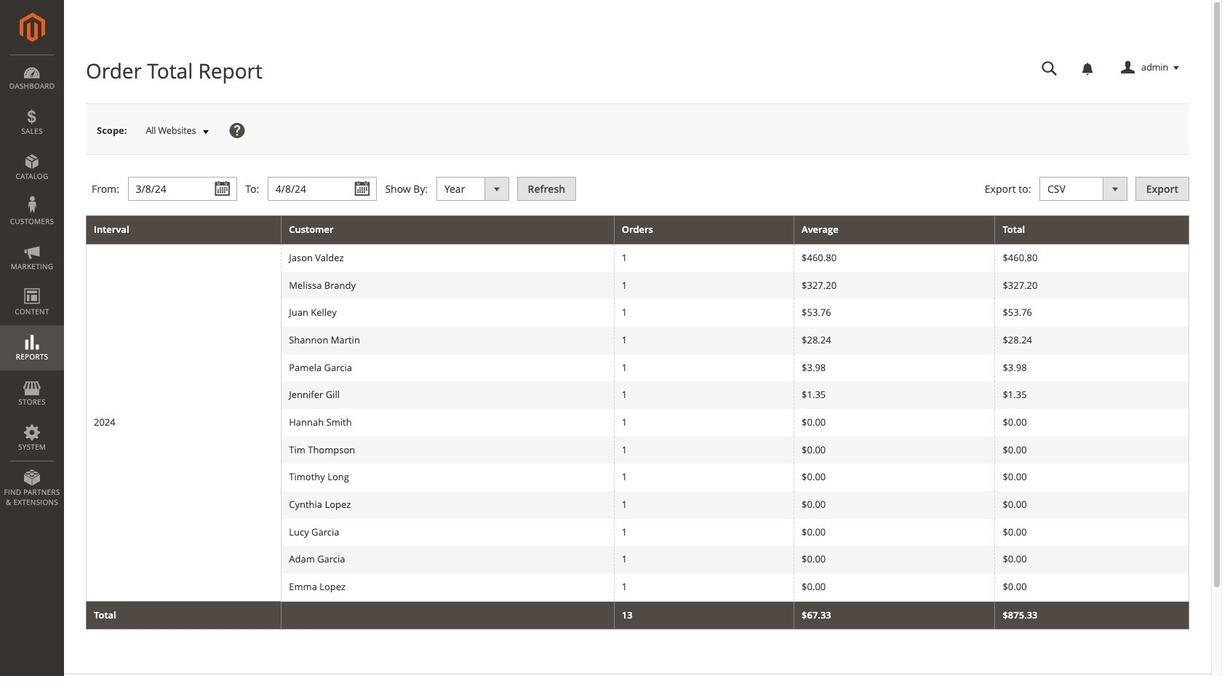 Task type: locate. For each thing, give the bounding box(es) containing it.
magento admin panel image
[[19, 12, 45, 42]]

menu bar
[[0, 55, 64, 515]]

None text field
[[1032, 55, 1068, 81], [268, 177, 377, 201], [1032, 55, 1068, 81], [268, 177, 377, 201]]

None text field
[[128, 177, 237, 201]]



